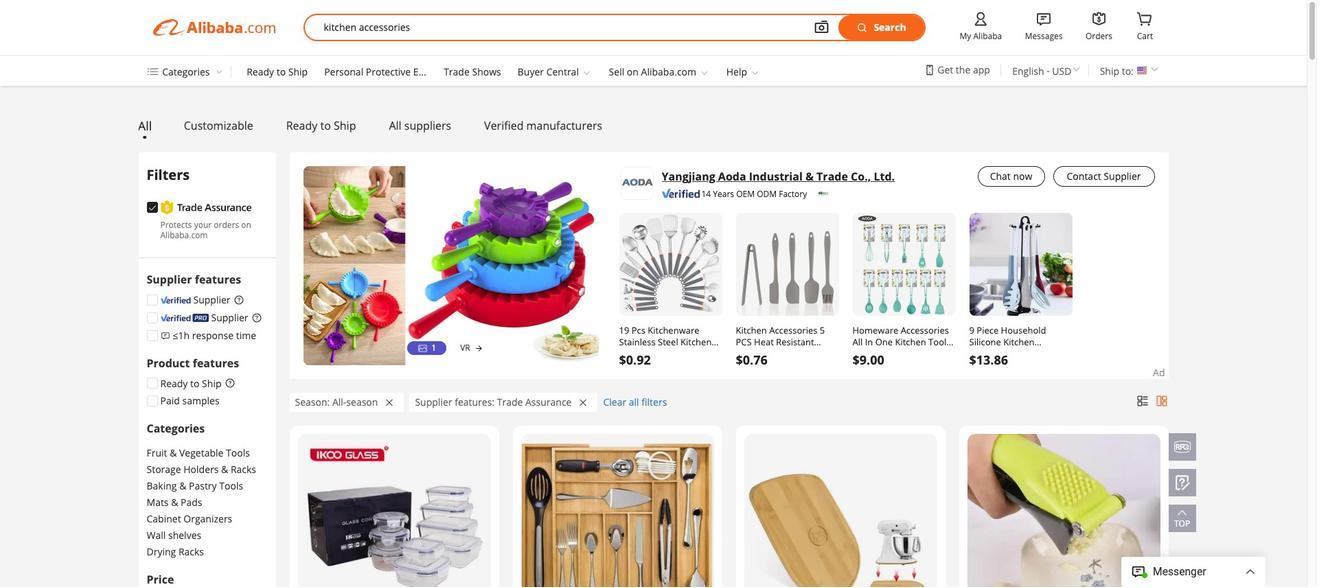 Task type: describe. For each thing, give the bounding box(es) containing it.
baking
[[147, 480, 177, 493]]

$0.76
[[736, 352, 768, 368]]

 link
[[972, 9, 991, 30]]

buyer
[[518, 65, 544, 78]]

0 vertical spatial racks
[[231, 463, 256, 476]]

1 horizontal spatial ready
[[247, 65, 274, 78]]


[[972, 9, 991, 29]]

features for product features
[[193, 355, 239, 371]]

2 vertical spatial to
[[190, 377, 200, 390]]

$0.92
[[619, 352, 651, 368]]

baking & pastry tools link
[[147, 480, 268, 493]]

paid samples link
[[147, 395, 220, 408]]

english
[[1013, 64, 1045, 78]]

personal
[[324, 65, 364, 78]]

0 vertical spatial tools
[[226, 447, 250, 460]]

1 vertical spatial ready to ship
[[286, 118, 356, 133]]

1 vertical spatial tools
[[219, 480, 243, 493]]

manufacturers
[[527, 118, 603, 133]]

0 vertical spatial ready to ship
[[247, 65, 308, 78]]

fruit & vegetable tools link
[[147, 447, 268, 460]]

& left pads
[[171, 496, 178, 509]]

yangjiang aoda industrial & trade co., ltd. link
[[662, 166, 959, 187]]

≤1h response time
[[173, 329, 256, 342]]

alibaba
[[974, 30, 1002, 42]]

$0.76 link
[[736, 352, 839, 368]]

3 mail image from the left
[[907, 451, 923, 467]]

 link
[[1035, 9, 1054, 29]]

$9.00 link
[[853, 352, 956, 368]]

verified
[[484, 118, 524, 133]]

≤1h response time link
[[147, 329, 256, 342]]

 orders
[[1086, 9, 1113, 42]]

season
[[346, 396, 378, 409]]

arrow down image up customizable 'link'
[[212, 66, 223, 77]]

 messages
[[1025, 9, 1063, 42]]

supplier features
[[147, 272, 241, 287]]

2 mail image from the left
[[683, 451, 700, 467]]

fruit
[[147, 447, 167, 460]]

factory
[[779, 188, 807, 200]]

arrow down image right -
[[1071, 63, 1083, 76]]

clear
[[603, 396, 627, 409]]

arrow down image right central
[[582, 67, 593, 78]]

supplier features: trade assurance
[[415, 396, 572, 409]]


[[856, 21, 869, 34]]

suppliers
[[404, 118, 451, 133]]

drying
[[147, 546, 176, 559]]

storage holders & racks link
[[147, 463, 268, 476]]

0 horizontal spatial ready
[[160, 377, 188, 390]]

protects your orders on alibaba.com
[[160, 219, 251, 241]]

2 horizontal spatial to
[[320, 118, 331, 133]]

1 mail image from the left
[[460, 451, 477, 467]]

1 vertical spatial ready to ship link
[[286, 118, 356, 133]]

close image
[[580, 398, 587, 408]]

get
[[938, 63, 954, 76]]

usd
[[1053, 64, 1072, 78]]

drying racks link
[[147, 546, 268, 559]]

wall
[[147, 529, 166, 542]]

$13.86 link
[[970, 352, 1073, 368]]

your
[[194, 219, 212, 231]]

cabinet organizers link
[[147, 513, 268, 526]]

14
[[702, 188, 711, 200]]

help link
[[727, 65, 747, 78]]

season:
[[295, 396, 330, 409]]

personal protective equipment link
[[324, 65, 463, 78]]

2 vertical spatial ready to ship
[[160, 377, 222, 390]]

mats & pads link
[[147, 496, 268, 509]]

orders link
[[1086, 30, 1113, 43]]

orders
[[214, 219, 239, 231]]

season: all-season
[[295, 396, 378, 409]]

all suppliers link
[[389, 118, 451, 133]]

verified manufacturers
[[484, 118, 603, 133]]

top
[[1175, 518, 1191, 530]]

holders
[[184, 463, 219, 476]]

 link
[[1090, 9, 1109, 29]]

shelves
[[168, 529, 201, 542]]

english - usd
[[1013, 64, 1072, 78]]

clear all filters
[[603, 396, 667, 409]]

arrow up image
[[1174, 505, 1191, 521]]

contact supplier
[[1067, 170, 1141, 183]]

features for supplier features
[[195, 272, 241, 287]]

$13.86
[[970, 352, 1008, 368]]

personal protective equipment
[[324, 65, 463, 78]]

flag us image
[[1137, 66, 1148, 77]]

cabinet
[[147, 513, 181, 526]]

& right fruit
[[170, 447, 177, 460]]

14 years oem odm factory link
[[662, 187, 1155, 201]]

0 horizontal spatial arrow down image
[[750, 67, 761, 78]]

0 vertical spatial alibaba.com
[[641, 65, 697, 78]]

0 vertical spatial to
[[277, 65, 286, 78]]

4 mail image from the left
[[1130, 451, 1146, 467]]

industrial
[[749, 169, 803, 184]]

help
[[727, 65, 747, 78]]

ad
[[1153, 366, 1165, 379]]

odm
[[757, 188, 777, 200]]

years
[[713, 188, 734, 200]]

1 vertical spatial ready
[[286, 118, 318, 133]]

on inside protects your orders on alibaba.com
[[241, 219, 251, 231]]

& up pads
[[179, 480, 186, 493]]

all for all
[[138, 118, 152, 134]]

 cart
[[1136, 9, 1155, 42]]

kitchen gadgets text field
[[324, 15, 794, 40]]

chat now
[[990, 170, 1033, 183]]

 search
[[856, 21, 906, 34]]

assurance
[[525, 396, 572, 409]]

the
[[956, 63, 971, 76]]

verified manufacturers link
[[484, 118, 603, 133]]

all-
[[332, 396, 346, 409]]

14 years oem odm factory
[[702, 188, 807, 200]]

co.,
[[851, 169, 871, 184]]



Task type: vqa. For each thing, say whether or not it's contained in the screenshot.
the left mail icon
yes



Task type: locate. For each thing, give the bounding box(es) containing it.
& inside yangjiang aoda industrial & trade co., ltd. link
[[806, 169, 814, 184]]

mail image
[[460, 451, 477, 467], [683, 451, 700, 467], [907, 451, 923, 467], [1130, 451, 1146, 467]]

sell
[[609, 65, 625, 78]]

-
[[1047, 64, 1050, 77]]

1
[[432, 342, 436, 354]]

supplier left features:
[[415, 396, 452, 409]]

0 vertical spatial ready
[[247, 65, 274, 78]]

oem
[[737, 188, 755, 200]]

 link
[[1136, 9, 1155, 29]]

1 vertical spatial to
[[320, 118, 331, 133]]


[[814, 19, 830, 35]]

ready to ship link left "personal"
[[247, 65, 308, 78]]

trade
[[444, 65, 470, 78], [817, 169, 848, 184], [497, 396, 523, 409]]

alibaba.com inside protects your orders on alibaba.com
[[160, 230, 208, 241]]

my
[[960, 30, 972, 42]]

trade right features:
[[497, 396, 523, 409]]

all suppliers
[[389, 118, 451, 133]]

organizers
[[184, 513, 232, 526]]

features
[[195, 272, 241, 287], [193, 355, 239, 371]]

ltd.
[[874, 169, 895, 184]]

time
[[236, 329, 256, 342]]

protective
[[366, 65, 411, 78]]

ready to ship down "personal"
[[286, 118, 356, 133]]

customizable
[[184, 118, 253, 133]]

trade left shows
[[444, 65, 470, 78]]

product
[[147, 355, 190, 371]]

trade shows link
[[444, 65, 501, 78]]

ready to ship link down "personal"
[[286, 118, 356, 133]]

ready to ship up paid samples
[[160, 377, 222, 390]]

2 horizontal spatial trade
[[817, 169, 848, 184]]

1 horizontal spatial racks
[[231, 463, 256, 476]]

ready
[[247, 65, 274, 78], [286, 118, 318, 133], [160, 377, 188, 390]]

cart link
[[1137, 30, 1153, 42]]

1 vertical spatial supplier link
[[147, 311, 248, 324]]

categories right category icon
[[162, 65, 210, 78]]

1 vertical spatial categories
[[147, 421, 205, 437]]

ready to ship link
[[247, 65, 308, 78], [286, 118, 356, 133], [147, 377, 222, 390]]

response
[[192, 329, 234, 342]]

on
[[627, 65, 639, 78], [241, 219, 251, 231]]

1 vertical spatial on
[[241, 219, 251, 231]]

0 vertical spatial categories
[[162, 65, 210, 78]]

all link
[[138, 118, 152, 134]]

ready to ship link up paid samples link
[[147, 377, 222, 390]]

contact
[[1067, 170, 1102, 183]]

2 vertical spatial trade
[[497, 396, 523, 409]]

tools
[[226, 447, 250, 460], [219, 480, 243, 493]]

sell on alibaba.com link
[[609, 65, 697, 78]]

trade left co.,
[[817, 169, 848, 184]]

features down protects your orders on alibaba.com
[[195, 272, 241, 287]]

to down "personal"
[[320, 118, 331, 133]]

1 horizontal spatial alibaba.com
[[641, 65, 697, 78]]

ship left to:
[[1100, 64, 1120, 78]]

1 supplier link from the top
[[147, 293, 231, 306]]

0 vertical spatial features
[[195, 272, 241, 287]]

to up paid samples
[[190, 377, 200, 390]]

supplier right contact
[[1104, 170, 1141, 183]]

arrow down image right flag us icon
[[1149, 63, 1161, 76]]

contact supplier link
[[1053, 166, 1155, 187]]

close image
[[386, 398, 393, 408]]

1 horizontal spatial trade
[[497, 396, 523, 409]]

≤1h
[[173, 329, 190, 342]]

0 vertical spatial supplier link
[[147, 293, 231, 306]]

on right orders
[[241, 219, 251, 231]]

racks up baking & pastry tools link
[[231, 463, 256, 476]]

1 vertical spatial racks
[[179, 546, 204, 559]]

clear all filters link
[[603, 396, 667, 409]]

filters
[[642, 396, 667, 409]]

category image
[[146, 63, 158, 80]]

all for all suppliers
[[389, 118, 402, 133]]


[[1035, 9, 1054, 29]]

0 horizontal spatial racks
[[179, 546, 204, 559]]

$0.92 link
[[619, 352, 722, 368]]

equipment
[[413, 65, 463, 78]]

to
[[277, 65, 286, 78], [320, 118, 331, 133], [190, 377, 200, 390]]

0 horizontal spatial alibaba.com
[[160, 230, 208, 241]]

arrow down image left help
[[699, 67, 710, 78]]

racks down shelves
[[179, 546, 204, 559]]

1 vertical spatial features
[[193, 355, 239, 371]]

 my alibaba
[[960, 9, 1002, 42]]

1 horizontal spatial arrow down image
[[1149, 63, 1161, 76]]

orders
[[1086, 30, 1113, 42]]

select image
[[147, 203, 157, 213]]

trade shows
[[444, 65, 501, 78]]

chat
[[990, 170, 1011, 183]]

paid samples
[[160, 395, 220, 408]]

all
[[629, 396, 639, 409]]

ship up samples
[[202, 377, 222, 390]]

supplier down supplier features
[[193, 293, 231, 306]]

1 horizontal spatial to
[[277, 65, 286, 78]]

vr
[[460, 342, 470, 354]]

arrow down image
[[1071, 63, 1083, 76], [212, 66, 223, 77], [582, 67, 593, 78], [699, 67, 710, 78]]

alibaba.com
[[641, 65, 697, 78], [160, 230, 208, 241]]

cart
[[1137, 30, 1153, 42]]

central
[[547, 65, 579, 78]]

2 vertical spatial ready to ship link
[[147, 377, 222, 390]]

yangjiang aoda industrial & trade co., ltd.
[[662, 169, 895, 184]]

1 vertical spatial alibaba.com
[[160, 230, 208, 241]]

supplier up ≤1h response time
[[211, 311, 248, 324]]

my alibaba link
[[960, 30, 1002, 43]]

filters
[[147, 166, 190, 184]]

tools right "pastry"
[[219, 480, 243, 493]]

buyer central link
[[518, 65, 579, 78]]

ready to ship left "personal"
[[247, 65, 308, 78]]

ship down "personal"
[[334, 118, 356, 133]]

all left suppliers
[[389, 118, 402, 133]]

supplier
[[1104, 170, 1141, 183], [147, 272, 192, 287], [193, 293, 231, 306], [211, 311, 248, 324], [415, 396, 452, 409]]

now
[[1014, 170, 1033, 183]]

categories down paid
[[147, 421, 205, 437]]

supplier link down supplier features
[[147, 293, 231, 306]]


[[1090, 9, 1109, 29]]

all up 'filters'
[[138, 118, 152, 134]]

1 horizontal spatial all
[[389, 118, 402, 133]]

1 vertical spatial trade
[[817, 169, 848, 184]]

aoda
[[718, 169, 746, 184]]

0 horizontal spatial trade
[[444, 65, 470, 78]]

features down ≤1h response time
[[193, 355, 239, 371]]

0 vertical spatial trade
[[444, 65, 470, 78]]

protects
[[160, 219, 192, 231]]

on right sell
[[627, 65, 639, 78]]

alibaba.com right sell
[[641, 65, 697, 78]]

supplier down protects
[[147, 272, 192, 287]]

arrow down image
[[1149, 63, 1161, 76], [750, 67, 761, 78]]

arrow down image right help
[[750, 67, 761, 78]]

tools up storage holders & racks link
[[226, 447, 250, 460]]

0 horizontal spatial on
[[241, 219, 251, 231]]

2 horizontal spatial ready
[[286, 118, 318, 133]]

racks
[[231, 463, 256, 476], [179, 546, 204, 559]]

2 supplier link from the top
[[147, 311, 248, 324]]

samples
[[182, 395, 220, 408]]

0 vertical spatial ready to ship link
[[247, 65, 308, 78]]

to left "personal"
[[277, 65, 286, 78]]

1 horizontal spatial on
[[627, 65, 639, 78]]

& up factory
[[806, 169, 814, 184]]

ship left "personal"
[[288, 65, 308, 78]]

0 vertical spatial on
[[627, 65, 639, 78]]

$9.00
[[853, 352, 885, 368]]

to:
[[1122, 64, 1134, 78]]

sell on alibaba.com
[[609, 65, 697, 78]]

& right 'holders'
[[221, 463, 228, 476]]

ship to:
[[1100, 64, 1134, 78]]

shows
[[472, 65, 501, 78]]

0 horizontal spatial to
[[190, 377, 200, 390]]

supplier inside "link"
[[1104, 170, 1141, 183]]

alibaba.com left orders
[[160, 230, 208, 241]]

buyer central
[[518, 65, 579, 78]]

fruit & vegetable tools storage holders & racks baking & pastry tools mats & pads cabinet organizers wall shelves drying racks
[[147, 447, 256, 559]]

2 vertical spatial ready
[[160, 377, 188, 390]]

customizable link
[[184, 118, 253, 133]]

supplier link up '≤1h response time' link
[[147, 311, 248, 324]]

0 horizontal spatial all
[[138, 118, 152, 134]]



